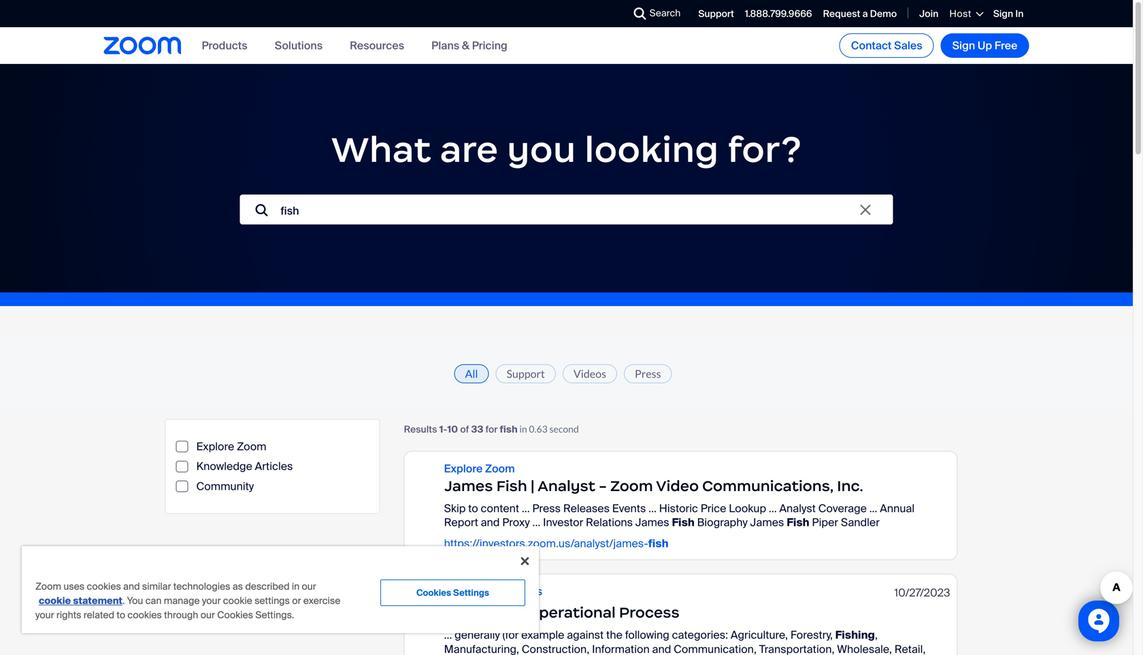Task type: describe. For each thing, give the bounding box(es) containing it.
uses
[[64, 581, 85, 593]]

relations
[[586, 516, 633, 530]]

zoom up community
[[237, 440, 267, 454]]

process
[[619, 604, 680, 622]]

generally
[[455, 629, 500, 643]]

japan kyc operational process
[[444, 604, 680, 622]]

you
[[507, 127, 576, 172]]

plans & pricing
[[432, 38, 508, 53]]

explore zoom button
[[444, 462, 515, 476]]

technologies
[[173, 581, 230, 593]]

exercise
[[303, 595, 341, 608]]

zoom up content
[[485, 462, 515, 476]]

information
[[592, 643, 650, 656]]

products
[[202, 38, 248, 53]]

community
[[196, 480, 254, 494]]

,
[[875, 629, 878, 643]]

historic
[[659, 502, 698, 516]]

... left generally
[[444, 629, 452, 643]]

10/27/2023
[[895, 586, 951, 600]]

press button
[[624, 365, 672, 384]]

example
[[522, 629, 565, 643]]

... generally (for example against the following categories: agriculture, forestry, fishing
[[444, 629, 875, 643]]

0 vertical spatial support
[[699, 8, 734, 20]]

33
[[471, 423, 484, 436]]

free
[[995, 38, 1018, 53]]

biography
[[698, 516, 748, 530]]

categories:
[[672, 629, 728, 643]]

in for 0.63
[[520, 423, 527, 435]]

&
[[462, 38, 470, 53]]

host
[[950, 7, 972, 20]]

pricing
[[472, 38, 508, 53]]

fish for |
[[497, 477, 527, 495]]

cookies inside .  you can manage your cookie settings or exercise your rights related to cookies through our cookies settings.
[[217, 609, 253, 622]]

solutions
[[275, 38, 323, 53]]

... right events
[[649, 502, 657, 516]]

sign for sign in
[[994, 8, 1014, 20]]

price
[[701, 502, 727, 516]]

similar
[[142, 581, 171, 593]]

described
[[245, 581, 290, 593]]

products button
[[202, 38, 248, 53]]

0.63
[[529, 423, 548, 435]]

privacy alert dialog
[[22, 547, 539, 634]]

skip to content ... press releases events ... historic price lookup ... analyst coverage ... annual report and proxy ... investor relations james
[[444, 502, 915, 530]]

1 vertical spatial your
[[35, 609, 54, 622]]

japan kyc operational process link
[[444, 604, 680, 622]]

contact sales
[[851, 38, 923, 53]]

sign up free link
[[941, 33, 1030, 58]]

1 horizontal spatial knowledge
[[444, 585, 501, 599]]

our inside .  you can manage your cookie settings or exercise your rights related to cookies through our cookies settings.
[[201, 609, 215, 622]]

looking
[[585, 127, 719, 172]]

... right content
[[522, 502, 530, 516]]

videos button
[[563, 365, 618, 384]]

to inside .  you can manage your cookie settings or exercise your rights related to cookies through our cookies settings.
[[117, 609, 125, 622]]

https://investors.zoom.us/analyst/james-
[[444, 537, 649, 551]]

explore for explore zoom james fish | analyst - zoom video communications, inc.
[[444, 462, 483, 476]]

, manufacturing, construction, information and communication, transportation, wholesale, retail
[[444, 629, 926, 656]]

content
[[481, 502, 519, 516]]

statement
[[73, 595, 123, 608]]

and inside , manufacturing, construction, information and communication, transportation, wholesale, retail
[[653, 643, 672, 656]]

against
[[567, 629, 604, 643]]

are
[[440, 127, 499, 172]]

(for
[[503, 629, 519, 643]]

following
[[625, 629, 670, 643]]

you
[[127, 595, 143, 608]]

0 vertical spatial articles
[[255, 460, 293, 474]]

plans & pricing link
[[432, 38, 508, 53]]

join link
[[920, 8, 939, 20]]

request a demo link
[[824, 8, 897, 20]]

to inside skip to content ... press releases events ... historic price lookup ... analyst coverage ... annual report and proxy ... investor relations james
[[468, 502, 478, 516]]

... left 'annual'
[[870, 502, 878, 516]]

through
[[164, 609, 198, 622]]

sandler
[[841, 516, 880, 530]]

all
[[465, 367, 478, 381]]

explore zoom
[[196, 440, 267, 454]]

resources button
[[350, 38, 404, 53]]

.
[[123, 595, 125, 608]]

- inside explore zoom james fish | analyst - zoom video communications, inc.
[[599, 477, 607, 495]]

all button
[[454, 365, 489, 384]]

press inside skip to content ... press releases events ... historic price lookup ... analyst coverage ... annual report and proxy ... investor relations james
[[533, 502, 561, 516]]

james inside skip to content ... press releases events ... historic price lookup ... analyst coverage ... annual report and proxy ... investor relations james
[[636, 516, 670, 530]]

our inside the zoom uses cookies and similar technologies as described in our cookie statement
[[302, 581, 316, 593]]

support inside button
[[507, 367, 545, 381]]

fish for piper
[[787, 516, 810, 530]]

coverage
[[819, 502, 867, 516]]

support button
[[496, 365, 556, 384]]

what are you looking for?
[[331, 127, 802, 172]]

host button
[[950, 7, 983, 20]]

1.888.799.9666 link
[[745, 8, 813, 20]]

resources
[[350, 38, 404, 53]]

what are you looking for? main content
[[0, 64, 1134, 656]]

related
[[84, 609, 114, 622]]

results
[[404, 423, 437, 436]]

zoom logo image
[[104, 37, 181, 54]]

https://investors.zoom.us/analyst/james- fish
[[444, 537, 669, 551]]

fishing
[[836, 629, 875, 643]]

can
[[145, 595, 162, 608]]



Task type: vqa. For each thing, say whether or not it's contained in the screenshot.
'... generally (for example against the following categories: Agriculture, Forestry, Fishing'
yes



Task type: locate. For each thing, give the bounding box(es) containing it.
james for |
[[444, 477, 493, 495]]

cookies inside .  you can manage your cookie settings or exercise your rights related to cookies through our cookies settings.
[[128, 609, 162, 622]]

0 vertical spatial cookies
[[87, 581, 121, 593]]

0 horizontal spatial cookie
[[39, 595, 71, 608]]

1 horizontal spatial to
[[468, 502, 478, 516]]

in
[[1016, 8, 1024, 20]]

fish down skip to content ... press releases events ... historic price lookup ... analyst coverage ... annual report and proxy ... investor relations james
[[649, 537, 669, 551]]

search image
[[634, 7, 646, 20], [634, 7, 646, 20]]

in left 0.63
[[520, 423, 527, 435]]

in for our
[[292, 581, 300, 593]]

1 horizontal spatial analyst
[[780, 502, 816, 516]]

clear image
[[861, 205, 871, 215], [861, 205, 871, 215]]

operational
[[528, 604, 616, 622]]

zoom up events
[[611, 477, 653, 495]]

1 vertical spatial cookies
[[217, 609, 253, 622]]

james down communications, on the right bottom
[[751, 516, 785, 530]]

1 vertical spatial our
[[201, 609, 215, 622]]

explore
[[196, 440, 234, 454], [444, 462, 483, 476]]

1 vertical spatial -
[[599, 477, 607, 495]]

video
[[656, 477, 699, 495]]

0 horizontal spatial knowledge
[[196, 460, 253, 474]]

and up "you"
[[123, 581, 140, 593]]

proxy
[[503, 516, 530, 530]]

fish
[[500, 423, 518, 436], [649, 537, 669, 551]]

0 vertical spatial in
[[520, 423, 527, 435]]

james inside explore zoom james fish | analyst - zoom video communications, inc.
[[444, 477, 493, 495]]

sign in
[[994, 8, 1024, 20]]

to
[[468, 502, 478, 516], [117, 609, 125, 622]]

support
[[699, 8, 734, 20], [507, 367, 545, 381]]

0 horizontal spatial your
[[35, 609, 54, 622]]

2 horizontal spatial fish
[[787, 516, 810, 530]]

analyst inside skip to content ... press releases events ... historic price lookup ... analyst coverage ... annual report and proxy ... investor relations james
[[780, 502, 816, 516]]

articles down explore zoom
[[255, 460, 293, 474]]

1 vertical spatial articles
[[504, 585, 543, 599]]

0 vertical spatial sign
[[994, 8, 1014, 20]]

1 horizontal spatial in
[[520, 423, 527, 435]]

manage
[[164, 595, 200, 608]]

1 vertical spatial to
[[117, 609, 125, 622]]

0 vertical spatial cookies
[[417, 588, 451, 599]]

press down |
[[533, 502, 561, 516]]

of
[[460, 423, 469, 436]]

1 horizontal spatial our
[[302, 581, 316, 593]]

1 vertical spatial knowledge articles
[[444, 585, 543, 599]]

search image
[[256, 204, 268, 216], [256, 204, 268, 216]]

fish biography james fish piper sandler
[[672, 516, 880, 530]]

james down explore zoom button
[[444, 477, 493, 495]]

1 vertical spatial in
[[292, 581, 300, 593]]

1 horizontal spatial fish
[[672, 516, 695, 530]]

fish inside explore zoom james fish | analyst - zoom video communications, inc.
[[497, 477, 527, 495]]

articles up kyc
[[504, 585, 543, 599]]

settings
[[454, 588, 489, 599]]

0 horizontal spatial support
[[507, 367, 545, 381]]

join
[[920, 8, 939, 20]]

analyst inside explore zoom james fish | analyst - zoom video communications, inc.
[[538, 477, 596, 495]]

analyst up releases
[[538, 477, 596, 495]]

1 vertical spatial fish
[[649, 537, 669, 551]]

knowledge articles down explore zoom
[[196, 460, 293, 474]]

... right proxy
[[533, 516, 541, 530]]

0 horizontal spatial knowledge articles
[[196, 460, 293, 474]]

1 vertical spatial cookies
[[128, 609, 162, 622]]

1 horizontal spatial articles
[[504, 585, 543, 599]]

and
[[481, 516, 500, 530], [123, 581, 140, 593], [653, 643, 672, 656]]

and down process
[[653, 643, 672, 656]]

communication,
[[674, 643, 757, 656]]

0 vertical spatial our
[[302, 581, 316, 593]]

videos
[[574, 367, 607, 381]]

1 horizontal spatial sign
[[994, 8, 1014, 20]]

... down communications, on the right bottom
[[769, 502, 777, 516]]

explore down of
[[444, 462, 483, 476]]

transportation,
[[760, 643, 835, 656]]

and inside the zoom uses cookies and similar technologies as described in our cookie statement
[[123, 581, 140, 593]]

second
[[550, 423, 579, 435]]

cookie inside the zoom uses cookies and similar technologies as described in our cookie statement
[[39, 595, 71, 608]]

to right skip
[[468, 502, 478, 516]]

your left rights
[[35, 609, 54, 622]]

sign left up
[[953, 38, 976, 53]]

0 vertical spatial knowledge articles
[[196, 460, 293, 474]]

0 vertical spatial fish
[[500, 423, 518, 436]]

fish left piper
[[787, 516, 810, 530]]

cookies down as
[[217, 609, 253, 622]]

contact
[[851, 38, 892, 53]]

1 horizontal spatial fish
[[649, 537, 669, 551]]

fish
[[497, 477, 527, 495], [672, 516, 695, 530], [787, 516, 810, 530]]

0 horizontal spatial cookies
[[217, 609, 253, 622]]

1 vertical spatial and
[[123, 581, 140, 593]]

none search field inside what are you looking for? main content
[[240, 195, 894, 235]]

...
[[522, 502, 530, 516], [649, 502, 657, 516], [769, 502, 777, 516], [870, 502, 878, 516], [533, 516, 541, 530], [444, 629, 452, 643]]

events
[[613, 502, 646, 516]]

1 vertical spatial explore
[[444, 462, 483, 476]]

fish left the price in the right of the page
[[672, 516, 695, 530]]

1 vertical spatial knowledge
[[444, 585, 501, 599]]

- up releases
[[599, 477, 607, 495]]

demo
[[871, 8, 897, 20]]

settings.
[[256, 609, 294, 622]]

solutions button
[[275, 38, 323, 53]]

0 vertical spatial press
[[635, 367, 661, 381]]

0 horizontal spatial cookies
[[87, 581, 121, 593]]

lookup
[[729, 502, 767, 516]]

to down .
[[117, 609, 125, 622]]

knowledge
[[196, 460, 253, 474], [444, 585, 501, 599]]

cookie inside .  you can manage your cookie settings or exercise your rights related to cookies through our cookies settings.
[[223, 595, 252, 608]]

explore up community
[[196, 440, 234, 454]]

0 horizontal spatial explore
[[196, 440, 234, 454]]

explore for explore zoom
[[196, 440, 234, 454]]

0 horizontal spatial and
[[123, 581, 140, 593]]

0 horizontal spatial -
[[444, 423, 448, 436]]

up
[[978, 38, 993, 53]]

wholesale,
[[838, 643, 892, 656]]

knowledge articles button
[[444, 585, 543, 599]]

cookies inside the zoom uses cookies and similar technologies as described in our cookie statement
[[87, 581, 121, 593]]

fish right for
[[500, 423, 518, 436]]

knowledge articles
[[196, 460, 293, 474], [444, 585, 543, 599]]

0 horizontal spatial analyst
[[538, 477, 596, 495]]

cookies down can
[[128, 609, 162, 622]]

1 horizontal spatial and
[[481, 516, 500, 530]]

skip
[[444, 502, 466, 516]]

and left proxy
[[481, 516, 500, 530]]

in inside the zoom uses cookies and similar technologies as described in our cookie statement
[[292, 581, 300, 593]]

your down technologies
[[202, 595, 221, 608]]

press right videos
[[635, 367, 661, 381]]

sign left in in the top of the page
[[994, 8, 1014, 20]]

1 horizontal spatial your
[[202, 595, 221, 608]]

cookie down as
[[223, 595, 252, 608]]

sign up free
[[953, 38, 1018, 53]]

2 cookie from the left
[[223, 595, 252, 608]]

construction,
[[522, 643, 590, 656]]

inc.
[[838, 477, 864, 495]]

1 horizontal spatial cookies
[[128, 609, 162, 622]]

zoom uses cookies and similar technologies as described in our cookie statement
[[35, 581, 316, 608]]

Search text field
[[240, 195, 894, 227]]

0 horizontal spatial our
[[201, 609, 215, 622]]

in up "or"
[[292, 581, 300, 593]]

cookies settings
[[417, 588, 489, 599]]

search
[[650, 7, 681, 19]]

investor
[[543, 516, 584, 530]]

|
[[531, 477, 535, 495]]

1 horizontal spatial cookies
[[417, 588, 451, 599]]

0 vertical spatial knowledge
[[196, 460, 253, 474]]

knowledge articles up kyc
[[444, 585, 543, 599]]

1 horizontal spatial knowledge articles
[[444, 585, 543, 599]]

2 horizontal spatial james
[[751, 516, 785, 530]]

kyc
[[493, 604, 524, 622]]

0 horizontal spatial press
[[533, 502, 561, 516]]

1 horizontal spatial cookie
[[223, 595, 252, 608]]

0 horizontal spatial james
[[444, 477, 493, 495]]

1 vertical spatial sign
[[953, 38, 976, 53]]

0 vertical spatial and
[[481, 516, 500, 530]]

1 horizontal spatial explore
[[444, 462, 483, 476]]

our up exercise
[[302, 581, 316, 593]]

cookies left 'settings'
[[417, 588, 451, 599]]

0 vertical spatial to
[[468, 502, 478, 516]]

sign for sign up free
[[953, 38, 976, 53]]

james right relations
[[636, 516, 670, 530]]

1 vertical spatial support
[[507, 367, 545, 381]]

0 horizontal spatial sign
[[953, 38, 976, 53]]

0 vertical spatial your
[[202, 595, 221, 608]]

1 horizontal spatial -
[[599, 477, 607, 495]]

1 horizontal spatial press
[[635, 367, 661, 381]]

articles
[[255, 460, 293, 474], [504, 585, 543, 599]]

1 horizontal spatial james
[[636, 516, 670, 530]]

cookies
[[417, 588, 451, 599], [217, 609, 253, 622]]

knowledge up community
[[196, 460, 253, 474]]

1 cookie from the left
[[39, 595, 71, 608]]

explore inside explore zoom james fish | analyst - zoom video communications, inc.
[[444, 462, 483, 476]]

press inside press button
[[635, 367, 661, 381]]

japan
[[444, 604, 490, 622]]

cookies up statement
[[87, 581, 121, 593]]

1 horizontal spatial support
[[699, 8, 734, 20]]

in inside results 1 - 10 of 33 for fish in 0.63 second
[[520, 423, 527, 435]]

0 horizontal spatial articles
[[255, 460, 293, 474]]

cookies settings button
[[381, 580, 526, 607]]

0 horizontal spatial fish
[[500, 423, 518, 436]]

0 horizontal spatial to
[[117, 609, 125, 622]]

- left of
[[444, 423, 448, 436]]

1 vertical spatial press
[[533, 502, 561, 516]]

and inside skip to content ... press releases events ... historic price lookup ... analyst coverage ... annual report and proxy ... investor relations james
[[481, 516, 500, 530]]

communications,
[[703, 477, 834, 495]]

james for piper
[[751, 516, 785, 530]]

2 vertical spatial and
[[653, 643, 672, 656]]

cookies
[[87, 581, 121, 593], [128, 609, 162, 622]]

request a demo
[[824, 8, 897, 20]]

0 horizontal spatial fish
[[497, 477, 527, 495]]

0 vertical spatial explore
[[196, 440, 234, 454]]

what
[[331, 127, 432, 172]]

0 horizontal spatial in
[[292, 581, 300, 593]]

our right through
[[201, 609, 215, 622]]

cookies inside cookies settings "button"
[[417, 588, 451, 599]]

releases
[[564, 502, 610, 516]]

or
[[292, 595, 301, 608]]

2 horizontal spatial and
[[653, 643, 672, 656]]

-
[[444, 423, 448, 436], [599, 477, 607, 495]]

settings
[[255, 595, 290, 608]]

0 vertical spatial analyst
[[538, 477, 596, 495]]

zoom inside the zoom uses cookies and similar technologies as described in our cookie statement
[[35, 581, 61, 593]]

support right all
[[507, 367, 545, 381]]

analyst down communications, on the right bottom
[[780, 502, 816, 516]]

contact sales link
[[840, 33, 934, 58]]

cookie up rights
[[39, 595, 71, 608]]

piper
[[812, 516, 839, 530]]

0 vertical spatial -
[[444, 423, 448, 436]]

zoom left 'uses'
[[35, 581, 61, 593]]

None search field
[[240, 195, 894, 235]]

support link
[[699, 8, 734, 20]]

knowledge up japan
[[444, 585, 501, 599]]

request
[[824, 8, 861, 20]]

sales
[[895, 38, 923, 53]]

explore zoom james fish | analyst - zoom video communications, inc.
[[444, 462, 864, 495]]

support right "search"
[[699, 8, 734, 20]]

annual
[[880, 502, 915, 516]]

1
[[440, 423, 444, 436]]

report
[[444, 516, 478, 530]]

fish left |
[[497, 477, 527, 495]]

1 vertical spatial analyst
[[780, 502, 816, 516]]



